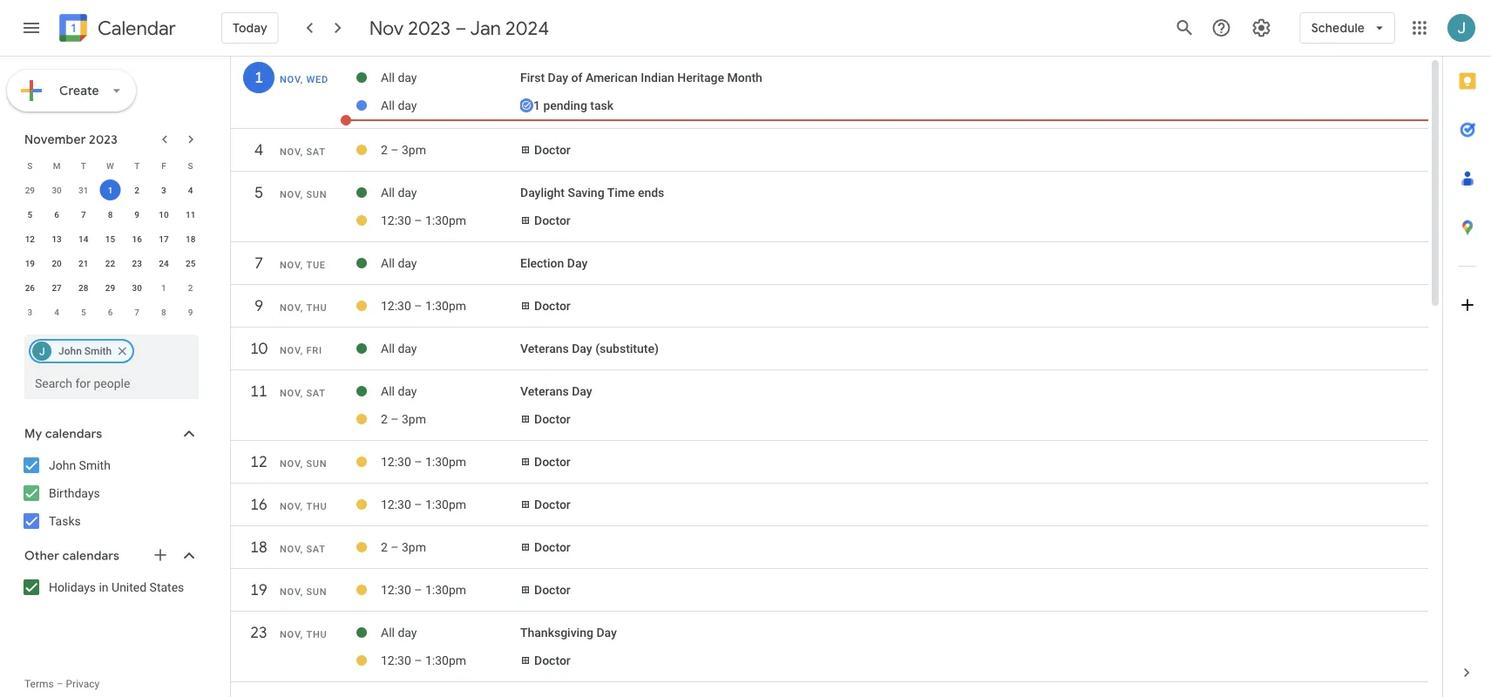 Task type: locate. For each thing, give the bounding box(es) containing it.
2 3pm from the top
[[402, 412, 426, 426]]

7 inside "link"
[[254, 253, 262, 273]]

nov for 9
[[280, 302, 300, 313]]

1 vertical spatial 19
[[249, 580, 267, 600]]

sat right '18' link
[[306, 544, 326, 555]]

, inside 11 row
[[300, 388, 303, 399]]

doctor button for 9
[[534, 299, 571, 313]]

, right 5 link
[[300, 189, 303, 200]]

1 vertical spatial 30
[[132, 282, 142, 293]]

daylight saving time ends
[[520, 185, 664, 200]]

3 sun from the top
[[306, 587, 327, 598]]

6 down october 30 element
[[54, 209, 59, 220]]

row containing 5
[[17, 202, 204, 227]]

december 5 element
[[73, 302, 94, 323]]

2 vertical spatial thu
[[306, 629, 327, 640]]

9 doctor cell from the top
[[520, 647, 1420, 675]]

1 vertical spatial calendars
[[62, 548, 119, 564]]

john smith, selected option
[[29, 337, 134, 365]]

veterans
[[520, 341, 569, 356], [520, 384, 569, 399]]

3pm for 4
[[402, 143, 426, 157]]

3 3pm from the top
[[402, 540, 426, 555]]

11 row
[[231, 376, 1429, 416]]

0 vertical spatial 5
[[254, 183, 262, 203]]

28
[[79, 282, 88, 293]]

john smith
[[49, 458, 111, 472]]

12 for 12 element
[[25, 234, 35, 244]]

thu right 16 link
[[306, 501, 327, 512]]

12:30 inside 12 row
[[381, 455, 411, 469]]

2 – 3pm inside 18 row
[[381, 540, 426, 555]]

december 6 element
[[100, 302, 121, 323]]

1 horizontal spatial 12
[[249, 452, 267, 472]]

sun right 12 link
[[306, 458, 327, 469]]

1 vertical spatial 3pm
[[402, 412, 426, 426]]

all day for 11
[[381, 384, 417, 399]]

day left (substitute)
[[572, 341, 592, 356]]

row containing 29
[[17, 178, 204, 202]]

12 up 19 "element"
[[25, 234, 35, 244]]

16 up 23 element
[[132, 234, 142, 244]]

day inside 23 "row"
[[398, 626, 417, 640]]

1 horizontal spatial 3
[[161, 185, 166, 195]]

, right 16 link
[[300, 501, 303, 512]]

nov inside 18 row
[[280, 544, 300, 555]]

, right the 23 link
[[300, 629, 303, 640]]

1 vertical spatial 23
[[249, 623, 267, 643]]

4 doctor cell from the top
[[520, 405, 1420, 433]]

2 vertical spatial 4
[[54, 307, 59, 317]]

1 horizontal spatial 10
[[249, 339, 267, 359]]

2 vertical spatial nov , sun
[[280, 587, 327, 598]]

4 doctor from the top
[[534, 412, 571, 426]]

day right "thanksgiving"
[[597, 626, 617, 640]]

, for 9
[[300, 302, 303, 313]]

october 31 element
[[73, 180, 94, 200]]

nov for 16
[[280, 501, 300, 512]]

1 horizontal spatial 19
[[249, 580, 267, 600]]

veterans up veterans day button
[[520, 341, 569, 356]]

row containing 3
[[17, 300, 204, 324]]

all day cell inside '10' row
[[381, 335, 520, 363]]

today
[[233, 20, 267, 36]]

october 30 element
[[46, 180, 67, 200]]

all day for 23
[[381, 626, 417, 640]]

1 vertical spatial veterans
[[520, 384, 569, 399]]

1 row from the top
[[17, 153, 204, 178]]

2 12:30 from the top
[[381, 299, 411, 313]]

9 up 16 element
[[135, 209, 139, 220]]

0 horizontal spatial 2023
[[89, 132, 118, 147]]

0 vertical spatial veterans
[[520, 341, 569, 356]]

sat right 4 link
[[306, 146, 326, 157]]

1 vertical spatial thu
[[306, 501, 327, 512]]

2 sun from the top
[[306, 458, 327, 469]]

3 doctor from the top
[[534, 299, 571, 313]]

nov , sun inside 5 row
[[280, 189, 327, 200]]

1:30pm for 12
[[425, 455, 466, 469]]

sun right the 19 link on the bottom
[[306, 587, 327, 598]]

doctor inside the 23 row group
[[534, 654, 571, 668]]

2 vertical spatial 3pm
[[402, 540, 426, 555]]

doctor cell inside 12 row
[[520, 448, 1420, 476]]

3 12:30 – 1:30pm cell from the top
[[381, 448, 520, 476]]

2 all day cell from the top
[[381, 92, 520, 119]]

doctor button inside 16 row
[[534, 497, 571, 512]]

– inside the 4 row
[[391, 143, 399, 157]]

1 2 – 3pm from the top
[[381, 143, 426, 157]]

veterans inside 11 row
[[520, 384, 569, 399]]

– for 2 – 3pm cell within the the 4 row
[[391, 143, 399, 157]]

doctor cell
[[520, 136, 1420, 164], [520, 207, 1420, 234], [520, 292, 1420, 320], [520, 405, 1420, 433], [520, 448, 1420, 476], [520, 491, 1420, 519], [520, 533, 1420, 561], [520, 576, 1420, 604], [520, 647, 1420, 675]]

4 up 5 link
[[254, 140, 262, 160]]

7 doctor from the top
[[534, 540, 571, 555]]

5 doctor button from the top
[[534, 455, 571, 469]]

election day
[[520, 256, 588, 270]]

1 horizontal spatial 18
[[249, 537, 267, 557]]

first day of american indian heritage month
[[520, 70, 763, 85]]

30
[[52, 185, 62, 195], [132, 282, 142, 293]]

doctor for 16
[[534, 497, 571, 512]]

1 pending task
[[533, 98, 614, 113]]

doctor inside 12 row
[[534, 455, 571, 469]]

1 nov , thu from the top
[[280, 302, 327, 313]]

8 inside december 8 element
[[161, 307, 166, 317]]

3 up 10 element
[[161, 185, 166, 195]]

3 2 – 3pm cell from the top
[[381, 533, 520, 561]]

22 element
[[100, 253, 121, 274]]

22
[[105, 258, 115, 268]]

4 up 11 element
[[188, 185, 193, 195]]

11 row group
[[231, 376, 1429, 441]]

1 vertical spatial 2 – 3pm
[[381, 412, 426, 426]]

nov , fri
[[280, 345, 322, 356]]

0 vertical spatial 2023
[[408, 16, 451, 40]]

row
[[17, 153, 204, 178], [17, 178, 204, 202], [17, 202, 204, 227], [17, 227, 204, 251], [17, 251, 204, 275], [17, 275, 204, 300], [17, 300, 204, 324]]

2 vertical spatial 5
[[81, 307, 86, 317]]

doctor cell for 9
[[520, 292, 1420, 320]]

doctor cell for 16
[[520, 491, 1420, 519]]

13 element
[[46, 228, 67, 249]]

6 doctor from the top
[[534, 497, 571, 512]]

pending
[[543, 98, 587, 113]]

grid
[[231, 57, 1429, 697]]

26
[[25, 282, 35, 293]]

1 1:30pm from the top
[[425, 213, 466, 228]]

row down w
[[17, 178, 204, 202]]

5 down 28 element
[[81, 307, 86, 317]]

3 all from the top
[[381, 185, 395, 200]]

4 1:30pm from the top
[[425, 497, 466, 512]]

14 element
[[73, 228, 94, 249]]

0 vertical spatial nov , thu
[[280, 302, 327, 313]]

1 inside 1 link
[[254, 68, 262, 88]]

my calendars button
[[3, 420, 216, 448]]

–
[[455, 16, 467, 40], [391, 143, 399, 157], [414, 213, 422, 228], [414, 299, 422, 313], [391, 412, 399, 426], [414, 455, 422, 469], [414, 497, 422, 512], [391, 540, 399, 555], [414, 583, 422, 597], [414, 654, 422, 668], [56, 678, 63, 690]]

2 2 – 3pm cell from the top
[[381, 405, 520, 433]]

saving
[[568, 185, 605, 200]]

1 , from the top
[[300, 74, 303, 85]]

2 veterans from the top
[[520, 384, 569, 399]]

7 up 9 link
[[254, 253, 262, 273]]

nov , thu
[[280, 302, 327, 313], [280, 501, 327, 512], [280, 629, 327, 640]]

, inside '10' row
[[300, 345, 303, 356]]

5 down 4 link
[[254, 183, 262, 203]]

doctor
[[534, 143, 571, 157], [534, 213, 571, 228], [534, 299, 571, 313], [534, 412, 571, 426], [534, 455, 571, 469], [534, 497, 571, 512], [534, 540, 571, 555], [534, 583, 571, 597], [534, 654, 571, 668]]

thu
[[306, 302, 327, 313], [306, 501, 327, 512], [306, 629, 327, 640]]

all day cell inside 7 row
[[381, 249, 520, 277]]

0 vertical spatial 30
[[52, 185, 62, 195]]

1 horizontal spatial t
[[134, 160, 140, 171]]

0 vertical spatial thu
[[306, 302, 327, 313]]

2 row from the top
[[17, 178, 204, 202]]

3 2 – 3pm from the top
[[381, 540, 426, 555]]

0 horizontal spatial 5
[[27, 209, 32, 220]]

veterans day (substitute)
[[520, 341, 659, 356]]

7 row from the top
[[17, 300, 204, 324]]

24 element
[[153, 253, 174, 274]]

0 vertical spatial 2 – 3pm
[[381, 143, 426, 157]]

sat inside 11 row
[[306, 388, 326, 399]]

2 vertical spatial 7
[[135, 307, 139, 317]]

29 left october 30 element
[[25, 185, 35, 195]]

1 3pm from the top
[[402, 143, 426, 157]]

0 vertical spatial 6
[[54, 209, 59, 220]]

1 vertical spatial sun
[[306, 458, 327, 469]]

0 vertical spatial 4
[[254, 140, 262, 160]]

row group
[[17, 178, 204, 324]]

10 element
[[153, 204, 174, 225]]

, down nov , fri on the left
[[300, 388, 303, 399]]

1 2 – 3pm cell from the top
[[381, 136, 520, 164]]

, inside 16 row
[[300, 501, 303, 512]]

30 up december 7 element
[[132, 282, 142, 293]]

1 all from the top
[[381, 70, 395, 85]]

4 for 'december 4' element
[[54, 307, 59, 317]]

, left tue
[[300, 260, 303, 271]]

row down 22 element
[[17, 275, 204, 300]]

1 horizontal spatial 29
[[105, 282, 115, 293]]

december 2 element
[[180, 277, 201, 298]]

, right 4 link
[[300, 146, 303, 157]]

2 doctor cell from the top
[[520, 207, 1420, 234]]

0 horizontal spatial 10
[[159, 209, 169, 220]]

1 horizontal spatial s
[[188, 160, 193, 171]]

nov inside 5 row
[[280, 189, 300, 200]]

terms – privacy
[[24, 678, 100, 690]]

5 doctor cell from the top
[[520, 448, 1420, 476]]

4 doctor button from the top
[[534, 412, 571, 426]]

10 up 11 link
[[249, 339, 267, 359]]

8 down december 1 element
[[161, 307, 166, 317]]

4 inside row
[[254, 140, 262, 160]]

1 horizontal spatial 6
[[108, 307, 113, 317]]

0 vertical spatial 12
[[25, 234, 35, 244]]

4 down 27 element
[[54, 307, 59, 317]]

all day
[[381, 70, 417, 85], [381, 98, 417, 113], [381, 185, 417, 200], [381, 256, 417, 270], [381, 341, 417, 356], [381, 384, 417, 399], [381, 626, 417, 640]]

0 vertical spatial 19
[[25, 258, 35, 268]]

2 12:30 – 1:30pm cell from the top
[[381, 292, 520, 320]]

privacy link
[[66, 678, 100, 690]]

2 12:30 – 1:30pm from the top
[[381, 299, 466, 313]]

1 cell
[[97, 178, 124, 202]]

,
[[300, 74, 303, 85], [300, 146, 303, 157], [300, 189, 303, 200], [300, 260, 303, 271], [300, 302, 303, 313], [300, 345, 303, 356], [300, 388, 303, 399], [300, 458, 303, 469], [300, 501, 303, 512], [300, 544, 303, 555], [300, 587, 303, 598], [300, 629, 303, 640]]

calendars
[[45, 426, 102, 442], [62, 548, 119, 564]]

3 12:30 from the top
[[381, 455, 411, 469]]

2 vertical spatial 2 – 3pm
[[381, 540, 426, 555]]

1 horizontal spatial 9
[[188, 307, 193, 317]]

thu inside 9 row
[[306, 302, 327, 313]]

13
[[52, 234, 62, 244]]

, inside 23 "row"
[[300, 629, 303, 640]]

4 row
[[231, 134, 1429, 174]]

1 vertical spatial 8
[[161, 307, 166, 317]]

doctor for 12
[[534, 455, 571, 469]]

2 horizontal spatial 9
[[254, 296, 262, 316]]

ends
[[638, 185, 664, 200]]

doctor cell inside 9 row
[[520, 292, 1420, 320]]

all for 5
[[381, 185, 395, 200]]

1 for 1, today element
[[108, 185, 113, 195]]

– inside 11 row group
[[391, 412, 399, 426]]

day down veterans day (substitute)
[[572, 384, 592, 399]]

3 nov , thu from the top
[[280, 629, 327, 640]]

7 all from the top
[[381, 626, 395, 640]]

nov for 7
[[280, 260, 300, 271]]

1 day from the top
[[398, 70, 417, 85]]

calendars for other calendars
[[62, 548, 119, 564]]

3 sat from the top
[[306, 544, 326, 555]]

doctor button inside the 4 row
[[534, 143, 571, 157]]

schedule button
[[1300, 7, 1396, 49]]

9 doctor from the top
[[534, 654, 571, 668]]

3pm
[[402, 143, 426, 157], [402, 412, 426, 426], [402, 540, 426, 555]]

, inside 12 row
[[300, 458, 303, 469]]

2 horizontal spatial 5
[[254, 183, 262, 203]]

12 for 12 link
[[249, 452, 267, 472]]

3pm inside the 4 row
[[402, 143, 426, 157]]

29 down the 22
[[105, 282, 115, 293]]

11 inside row
[[249, 381, 267, 401]]

0 vertical spatial nov , sun
[[280, 189, 327, 200]]

12:30 – 1:30pm inside 12 row
[[381, 455, 466, 469]]

12:30 inside 16 row
[[381, 497, 411, 512]]

nov , sat inside 11 row
[[280, 388, 326, 399]]

3 down 26 element
[[27, 307, 32, 317]]

nov , sat right 4 link
[[280, 146, 326, 157]]

23 element
[[127, 253, 147, 274]]

– for 1st 12:30 – 1:30pm cell
[[414, 213, 422, 228]]

6 all from the top
[[381, 384, 395, 399]]

2 nov , sat from the top
[[280, 388, 326, 399]]

8 doctor from the top
[[534, 583, 571, 597]]

2023 for nov
[[408, 16, 451, 40]]

nov , sun right the 19 link on the bottom
[[280, 587, 327, 598]]

calendars up in
[[62, 548, 119, 564]]

0 horizontal spatial 3
[[27, 307, 32, 317]]

7 all day from the top
[[381, 626, 417, 640]]

s
[[27, 160, 33, 171], [188, 160, 193, 171]]

nov , thu right the 23 link
[[280, 629, 327, 640]]

0 horizontal spatial 6
[[54, 209, 59, 220]]

calendar
[[98, 16, 176, 41]]

sun inside 12 row
[[306, 458, 327, 469]]

16
[[132, 234, 142, 244], [249, 495, 267, 515]]

0 horizontal spatial 9
[[135, 209, 139, 220]]

all
[[381, 70, 395, 85], [381, 98, 395, 113], [381, 185, 395, 200], [381, 256, 395, 270], [381, 341, 395, 356], [381, 384, 395, 399], [381, 626, 395, 640]]

9 down "december 2" 'element'
[[188, 307, 193, 317]]

, right 12 link
[[300, 458, 303, 469]]

3 nov , sun from the top
[[280, 587, 327, 598]]

0 horizontal spatial 29
[[25, 185, 35, 195]]

12:30 – 1:30pm cell for 9
[[381, 292, 520, 320]]

doctor button for 19
[[534, 583, 571, 597]]

2 vertical spatial nov , thu
[[280, 629, 327, 640]]

18 up 25
[[186, 234, 196, 244]]

holidays
[[49, 580, 96, 594]]

3pm inside 18 row
[[402, 540, 426, 555]]

all day cell for 11
[[381, 377, 520, 405]]

2 inside 11 row group
[[381, 412, 388, 426]]

4 day from the top
[[398, 256, 417, 270]]

11 for 11 element
[[186, 209, 196, 220]]

12:30 – 1:30pm for 16
[[381, 497, 466, 512]]

doctor button for 4
[[534, 143, 571, 157]]

2 vertical spatial sun
[[306, 587, 327, 598]]

thu down tue
[[306, 302, 327, 313]]

6 1:30pm from the top
[[425, 654, 466, 668]]

10 inside 10 element
[[159, 209, 169, 220]]

1 horizontal spatial 23
[[249, 623, 267, 643]]

1:30pm inside 16 row
[[425, 497, 466, 512]]

1 down w
[[108, 185, 113, 195]]

2 – 3pm cell
[[381, 136, 520, 164], [381, 405, 520, 433], [381, 533, 520, 561]]

0 vertical spatial 7
[[81, 209, 86, 220]]

doctor cell for 18
[[520, 533, 1420, 561]]

1 nov , sat from the top
[[280, 146, 326, 157]]

all day for 5
[[381, 185, 417, 200]]

6
[[54, 209, 59, 220], [108, 307, 113, 317]]

doctor button inside 18 row
[[534, 540, 571, 555]]

30 inside october 30 element
[[52, 185, 62, 195]]

16 row
[[231, 489, 1429, 529]]

4 12:30 – 1:30pm from the top
[[381, 497, 466, 512]]

23 row
[[231, 617, 1429, 657]]

19 for 19 "element"
[[25, 258, 35, 268]]

tab list
[[1443, 57, 1491, 649]]

all day cell for 23
[[381, 619, 520, 647]]

sat inside the 4 row
[[306, 146, 326, 157]]

7 link
[[243, 248, 275, 279]]

doctor cell inside 18 row
[[520, 533, 1420, 561]]

12 up 16 link
[[249, 452, 267, 472]]

21
[[79, 258, 88, 268]]

0 horizontal spatial 7
[[81, 209, 86, 220]]

7 doctor cell from the top
[[520, 533, 1420, 561]]

2 for 2 – 3pm cell in 18 row
[[381, 540, 388, 555]]

calendars up john smith at the left bottom of page
[[45, 426, 102, 442]]

day left of
[[548, 70, 568, 85]]

0 horizontal spatial 18
[[186, 234, 196, 244]]

all day cell
[[381, 64, 520, 92], [381, 92, 520, 119], [381, 179, 520, 207], [381, 249, 520, 277], [381, 335, 520, 363], [381, 377, 520, 405], [381, 619, 520, 647]]

thu right the 23 link
[[306, 629, 327, 640]]

3 1:30pm from the top
[[425, 455, 466, 469]]

nov , thu down nov , tue
[[280, 302, 327, 313]]

2023
[[408, 16, 451, 40], [89, 132, 118, 147]]

2 horizontal spatial 7
[[254, 253, 262, 273]]

all day inside 23 "row"
[[381, 626, 417, 640]]

3 doctor button from the top
[[534, 299, 571, 313]]

, up nov , fri on the left
[[300, 302, 303, 313]]

7 day from the top
[[398, 626, 417, 640]]

2 – 3pm
[[381, 143, 426, 157], [381, 412, 426, 426], [381, 540, 426, 555]]

1 all day from the top
[[381, 70, 417, 85]]

1 t from the left
[[81, 160, 86, 171]]

1 horizontal spatial 30
[[132, 282, 142, 293]]

12 , from the top
[[300, 629, 303, 640]]

– for 12:30 – 1:30pm cell related to 19
[[414, 583, 422, 597]]

23 down 16 element
[[132, 258, 142, 268]]

row up 1, today element
[[17, 153, 204, 178]]

4 all day cell from the top
[[381, 249, 520, 277]]

calendar element
[[56, 10, 176, 49]]

2 2 – 3pm from the top
[[381, 412, 426, 426]]

0 vertical spatial 3pm
[[402, 143, 426, 157]]

row up 29 element
[[17, 251, 204, 275]]

first day of american indian heritage month button
[[520, 70, 763, 85]]

6 12:30 – 1:30pm from the top
[[381, 654, 466, 668]]

veterans for 10
[[520, 341, 569, 356]]

12:30 – 1:30pm
[[381, 213, 466, 228], [381, 299, 466, 313], [381, 455, 466, 469], [381, 497, 466, 512], [381, 583, 466, 597], [381, 654, 466, 668]]

all day for 1
[[381, 70, 417, 85]]

other calendars
[[24, 548, 119, 564]]

veterans day
[[520, 384, 592, 399]]

1 veterans from the top
[[520, 341, 569, 356]]

7 all day cell from the top
[[381, 619, 520, 647]]

, inside 5 row
[[300, 189, 303, 200]]

month
[[727, 70, 763, 85]]

november
[[24, 132, 86, 147]]

0 vertical spatial nov , sat
[[280, 146, 326, 157]]

16 up '18' link
[[249, 495, 267, 515]]

29 for 29 element
[[105, 282, 115, 293]]

1 horizontal spatial 5
[[81, 307, 86, 317]]

doctor for 4
[[534, 143, 571, 157]]

other calendars button
[[3, 542, 216, 570]]

december 3 element
[[19, 302, 40, 323]]

29 for october 29 element
[[25, 185, 35, 195]]

16 for 16 element
[[132, 234, 142, 244]]

5 1:30pm from the top
[[425, 583, 466, 597]]

sat
[[306, 146, 326, 157], [306, 388, 326, 399], [306, 544, 326, 555]]

23 down the 19 link on the bottom
[[249, 623, 267, 643]]

7 for 7 "link"
[[254, 253, 262, 273]]

1 sun from the top
[[306, 189, 327, 200]]

1 vertical spatial sat
[[306, 388, 326, 399]]

sun inside "19" row
[[306, 587, 327, 598]]

all for 1
[[381, 70, 395, 85]]

2 – 3pm inside the 4 row
[[381, 143, 426, 157]]

0 horizontal spatial 11
[[186, 209, 196, 220]]

, inside the 4 row
[[300, 146, 303, 157]]

5 all day from the top
[[381, 341, 417, 356]]

doctor for 18
[[534, 540, 571, 555]]

nov for 1
[[280, 74, 300, 85]]

thu for 23
[[306, 629, 327, 640]]

nov , sat
[[280, 146, 326, 157], [280, 388, 326, 399], [280, 544, 326, 555]]

2 vertical spatial sat
[[306, 544, 326, 555]]

3
[[161, 185, 166, 195], [27, 307, 32, 317]]

5 row group
[[231, 177, 1429, 242]]

5
[[254, 183, 262, 203], [27, 209, 32, 220], [81, 307, 86, 317]]

nov , sat right '18' link
[[280, 544, 326, 555]]

1 vertical spatial 16
[[249, 495, 267, 515]]

all inside 11 row
[[381, 384, 395, 399]]

sun for 19
[[306, 587, 327, 598]]

8 doctor button from the top
[[534, 583, 571, 597]]

12:30 – 1:30pm cell for 16
[[381, 491, 520, 519]]

1 vertical spatial 18
[[249, 537, 267, 557]]

1 for 1 pending task
[[533, 98, 540, 113]]

9 down 7 "link"
[[254, 296, 262, 316]]

15 element
[[100, 228, 121, 249]]

11 element
[[180, 204, 201, 225]]

2 vertical spatial nov , sat
[[280, 544, 326, 555]]

0 vertical spatial 23
[[132, 258, 142, 268]]

support image
[[1211, 17, 1232, 38]]

0 vertical spatial 18
[[186, 234, 196, 244]]

doctor for 9
[[534, 299, 571, 313]]

1 vertical spatial nov , sun
[[280, 458, 327, 469]]

0 vertical spatial 16
[[132, 234, 142, 244]]

, for 16
[[300, 501, 303, 512]]

main drawer image
[[21, 17, 42, 38]]

1 vertical spatial nov , thu
[[280, 501, 327, 512]]

, right the 19 link on the bottom
[[300, 587, 303, 598]]

8
[[108, 209, 113, 220], [161, 307, 166, 317]]

1 left nov , wed
[[254, 68, 262, 88]]

10 link
[[243, 333, 275, 364]]

4 row from the top
[[17, 227, 204, 251]]

2 for 2 – 3pm cell within the the 4 row
[[381, 143, 388, 157]]

9 , from the top
[[300, 501, 303, 512]]

24
[[159, 258, 169, 268]]

0 horizontal spatial 4
[[54, 307, 59, 317]]

1 vertical spatial 10
[[249, 339, 267, 359]]

11 up 18 'element' at the top left of page
[[186, 209, 196, 220]]

day inside 1 row
[[548, 70, 568, 85]]

doctor button inside "5" row group
[[534, 213, 571, 228]]

1 vertical spatial 11
[[249, 381, 267, 401]]

all for 7
[[381, 256, 395, 270]]

2 all from the top
[[381, 98, 395, 113]]

3 all day cell from the top
[[381, 179, 520, 207]]

cell
[[231, 689, 348, 697]]

5 row from the top
[[17, 251, 204, 275]]

2023 up w
[[89, 132, 118, 147]]

2 – 3pm cell inside the 4 row
[[381, 136, 520, 164]]

today button
[[221, 7, 279, 49]]

nov , sun for 19
[[280, 587, 327, 598]]

nov for 11
[[280, 388, 300, 399]]

6 doctor button from the top
[[534, 497, 571, 512]]

thanksgiving day
[[520, 626, 617, 640]]

row down 1, today element
[[17, 202, 204, 227]]

18 link
[[243, 532, 275, 563]]

day inside 23 "row"
[[597, 626, 617, 640]]

2 day from the top
[[398, 98, 417, 113]]

1 horizontal spatial 11
[[249, 381, 267, 401]]

all day cell inside 11 row
[[381, 377, 520, 405]]

1 vertical spatial 2 – 3pm cell
[[381, 405, 520, 433]]

6 , from the top
[[300, 345, 303, 356]]

18 row
[[231, 532, 1429, 572]]

1 doctor from the top
[[534, 143, 571, 157]]

sun right 5 link
[[306, 189, 327, 200]]

1 for december 1 element
[[161, 282, 166, 293]]

0 horizontal spatial 16
[[132, 234, 142, 244]]

23 inside 23 "row"
[[249, 623, 267, 643]]

thu for 16
[[306, 501, 327, 512]]

doctor inside 18 row
[[534, 540, 571, 555]]

veterans down veterans day (substitute) button
[[520, 384, 569, 399]]

0 vertical spatial calendars
[[45, 426, 102, 442]]

0 horizontal spatial 23
[[132, 258, 142, 268]]

1 vertical spatial 4
[[188, 185, 193, 195]]

11
[[186, 209, 196, 220], [249, 381, 267, 401]]

t
[[81, 160, 86, 171], [134, 160, 140, 171]]

30 inside 30 element
[[132, 282, 142, 293]]

all inside 1 row
[[381, 70, 395, 85]]

day
[[398, 70, 417, 85], [398, 98, 417, 113], [398, 185, 417, 200], [398, 256, 417, 270], [398, 341, 417, 356], [398, 384, 417, 399], [398, 626, 417, 640]]

5 down october 29 element
[[27, 209, 32, 220]]

6 doctor cell from the top
[[520, 491, 1420, 519]]

0 horizontal spatial s
[[27, 160, 33, 171]]

1 vertical spatial nov , sat
[[280, 388, 326, 399]]

, inside "19" row
[[300, 587, 303, 598]]

1 vertical spatial 29
[[105, 282, 115, 293]]

12:30 – 1:30pm inside 16 row
[[381, 497, 466, 512]]

10 up '17'
[[159, 209, 169, 220]]

1 inside 1 pending task cell
[[533, 98, 540, 113]]

4
[[254, 140, 262, 160], [188, 185, 193, 195], [54, 307, 59, 317]]

united
[[112, 580, 147, 594]]

5 for 5 link
[[254, 183, 262, 203]]

row up 22 element
[[17, 227, 204, 251]]

sun for 5
[[306, 189, 327, 200]]

– inside the 23 row group
[[414, 654, 422, 668]]

veterans inside '10' row
[[520, 341, 569, 356]]

19
[[25, 258, 35, 268], [249, 580, 267, 600]]

1 horizontal spatial 2023
[[408, 16, 451, 40]]

nov inside 11 row
[[280, 388, 300, 399]]

0 vertical spatial 8
[[108, 209, 113, 220]]

2 thu from the top
[[306, 501, 327, 512]]

doctor inside 16 row
[[534, 497, 571, 512]]

3 day from the top
[[398, 185, 417, 200]]

0 horizontal spatial t
[[81, 160, 86, 171]]

all inside 23 "row"
[[381, 626, 395, 640]]

doctor button inside 9 row
[[534, 299, 571, 313]]

19 up "26"
[[25, 258, 35, 268]]

26 element
[[19, 277, 40, 298]]

nov
[[369, 16, 404, 40], [280, 74, 300, 85], [280, 146, 300, 157], [280, 189, 300, 200], [280, 260, 300, 271], [280, 302, 300, 313], [280, 345, 300, 356], [280, 388, 300, 399], [280, 458, 300, 469], [280, 501, 300, 512], [280, 544, 300, 555], [280, 587, 300, 598], [280, 629, 300, 640]]

1 pending task cell
[[520, 92, 1420, 119]]

5 12:30 – 1:30pm from the top
[[381, 583, 466, 597]]

1 vertical spatial 12
[[249, 452, 267, 472]]

sat inside 18 row
[[306, 544, 326, 555]]

nov inside 7 row
[[280, 260, 300, 271]]

30 down m
[[52, 185, 62, 195]]

, inside 1 row
[[300, 74, 303, 85]]

nov inside 9 row
[[280, 302, 300, 313]]

19 down '18' link
[[249, 580, 267, 600]]

0 horizontal spatial 19
[[25, 258, 35, 268]]

1 nov , sun from the top
[[280, 189, 327, 200]]

3 doctor cell from the top
[[520, 292, 1420, 320]]

19 link
[[243, 574, 275, 606]]

add other calendars image
[[152, 547, 169, 564]]

4 for 4 link
[[254, 140, 262, 160]]

nov inside the 4 row
[[280, 146, 300, 157]]

heritage
[[678, 70, 724, 85]]

0 vertical spatial 29
[[25, 185, 35, 195]]

day
[[548, 70, 568, 85], [567, 256, 588, 270], [572, 341, 592, 356], [572, 384, 592, 399], [597, 626, 617, 640]]

12:30 – 1:30pm inside "19" row
[[381, 583, 466, 597]]

day right election
[[567, 256, 588, 270]]

1 12:30 from the top
[[381, 213, 411, 228]]

row down 29 element
[[17, 300, 204, 324]]

8 doctor cell from the top
[[520, 576, 1420, 604]]

nov , thu for 16
[[280, 501, 327, 512]]

4 all from the top
[[381, 256, 395, 270]]

1 horizontal spatial 8
[[161, 307, 166, 317]]

all day inside 7 row
[[381, 256, 417, 270]]

day for 10
[[398, 341, 417, 356]]

sun inside 5 row
[[306, 189, 327, 200]]

doctor inside 11 row group
[[534, 412, 571, 426]]

december 1 element
[[153, 277, 174, 298]]

2 all day from the top
[[381, 98, 417, 113]]

12:30 inside "19" row
[[381, 583, 411, 597]]

18 element
[[180, 228, 201, 249]]

1 doctor cell from the top
[[520, 136, 1420, 164]]

nov , sat inside 18 row
[[280, 544, 326, 555]]

sat down fri
[[306, 388, 326, 399]]

3 all day from the top
[[381, 185, 417, 200]]

nov , thu right 16 link
[[280, 501, 327, 512]]

, inside 7 row
[[300, 260, 303, 271]]

12:30 for 16
[[381, 497, 411, 512]]

5 all day cell from the top
[[381, 335, 520, 363]]

all inside '10' row
[[381, 341, 395, 356]]

7 down 30 element
[[135, 307, 139, 317]]

my calendars list
[[3, 452, 216, 535]]

, left fri
[[300, 345, 303, 356]]

nov inside 16 row
[[280, 501, 300, 512]]

12:30 for 12
[[381, 455, 411, 469]]

, left wed
[[300, 74, 303, 85]]

1 vertical spatial 6
[[108, 307, 113, 317]]

nov , sun right 5 link
[[280, 189, 327, 200]]

29
[[25, 185, 35, 195], [105, 282, 115, 293]]

nov , thu inside 16 row
[[280, 501, 327, 512]]

7 , from the top
[[300, 388, 303, 399]]

1 doctor button from the top
[[534, 143, 571, 157]]

7 up 14 element
[[81, 209, 86, 220]]

create
[[59, 83, 99, 98]]

day inside 7 row
[[567, 256, 588, 270]]

nov for 5
[[280, 189, 300, 200]]

day for 23
[[597, 626, 617, 640]]

all day cell inside 5 row
[[381, 179, 520, 207]]

1 horizontal spatial 16
[[249, 495, 267, 515]]

3 12:30 – 1:30pm from the top
[[381, 455, 466, 469]]

t up october 31 element
[[81, 160, 86, 171]]

s up october 29 element
[[27, 160, 33, 171]]

day inside 1 row
[[398, 70, 417, 85]]

s right f
[[188, 160, 193, 171]]

1 down 24 element
[[161, 282, 166, 293]]

2
[[381, 143, 388, 157], [135, 185, 139, 195], [188, 282, 193, 293], [381, 412, 388, 426], [381, 540, 388, 555]]

nov , sat down nov , fri on the left
[[280, 388, 326, 399]]

25 element
[[180, 253, 201, 274]]

day inside 11 row
[[398, 384, 417, 399]]

7
[[81, 209, 86, 220], [254, 253, 262, 273], [135, 307, 139, 317]]

3 thu from the top
[[306, 629, 327, 640]]

0 vertical spatial 2 – 3pm cell
[[381, 136, 520, 164]]

2 , from the top
[[300, 146, 303, 157]]

of
[[571, 70, 583, 85]]

9 inside row
[[254, 296, 262, 316]]

11 down 10 link in the left of the page
[[249, 381, 267, 401]]

1:30pm
[[425, 213, 466, 228], [425, 299, 466, 313], [425, 455, 466, 469], [425, 497, 466, 512], [425, 583, 466, 597], [425, 654, 466, 668]]

, right '18' link
[[300, 544, 303, 555]]

1 down first
[[533, 98, 540, 113]]

18 inside row
[[249, 537, 267, 557]]

6 down 29 element
[[108, 307, 113, 317]]

18 up the 19 link on the bottom
[[249, 537, 267, 557]]

12:30 – 1:30pm cell
[[381, 207, 520, 234], [381, 292, 520, 320], [381, 448, 520, 476], [381, 491, 520, 519], [381, 576, 520, 604], [381, 647, 520, 675]]

states
[[150, 580, 184, 594]]

16 inside row
[[249, 495, 267, 515]]

doctor button
[[534, 143, 571, 157], [534, 213, 571, 228], [534, 299, 571, 313], [534, 412, 571, 426], [534, 455, 571, 469], [534, 497, 571, 512], [534, 540, 571, 555], [534, 583, 571, 597], [534, 654, 571, 668]]

0 vertical spatial sun
[[306, 189, 327, 200]]

1 horizontal spatial 7
[[135, 307, 139, 317]]

9
[[135, 209, 139, 220], [254, 296, 262, 316], [188, 307, 193, 317]]

8 down 1, today element
[[108, 209, 113, 220]]

task
[[590, 98, 614, 113]]

2 – 3pm cell inside 11 row group
[[381, 405, 520, 433]]

5 12:30 from the top
[[381, 583, 411, 597]]

6 all day cell from the top
[[381, 377, 520, 405]]

12:30 – 1:30pm inside 9 row
[[381, 299, 466, 313]]

10 row
[[231, 333, 1429, 373]]

1 vertical spatial 2023
[[89, 132, 118, 147]]

1:30pm for 9
[[425, 299, 466, 313]]

all inside 5 row
[[381, 185, 395, 200]]

– for 12:30 – 1:30pm cell associated with 9
[[414, 299, 422, 313]]

t left f
[[134, 160, 140, 171]]

5 day from the top
[[398, 341, 417, 356]]

2023 left the jan
[[408, 16, 451, 40]]

nov , sun right 12 link
[[280, 458, 327, 469]]

23 for the 23 link
[[249, 623, 267, 643]]

None search field
[[0, 328, 216, 399]]

– inside 16 row
[[414, 497, 422, 512]]



Task type: describe. For each thing, give the bounding box(es) containing it.
doctor cell for 4
[[520, 136, 1420, 164]]

daylight saving time ends button
[[520, 185, 664, 200]]

all for 23
[[381, 626, 395, 640]]

row containing 12
[[17, 227, 204, 251]]

day for 10
[[572, 341, 592, 356]]

1:30pm inside the 23 row group
[[425, 654, 466, 668]]

2 s from the left
[[188, 160, 193, 171]]

30 element
[[127, 277, 147, 298]]

veterans day button
[[520, 384, 592, 399]]

in
[[99, 580, 109, 594]]

day for 5
[[398, 185, 417, 200]]

11 link
[[243, 376, 275, 407]]

27
[[52, 282, 62, 293]]

12:30 – 1:30pm for 12
[[381, 455, 466, 469]]

31
[[79, 185, 88, 195]]

nov for 23
[[280, 629, 300, 640]]

veterans day (substitute) button
[[520, 341, 659, 356]]

7 row
[[231, 248, 1429, 288]]

nov , tue
[[280, 260, 326, 271]]

1 for 1 link
[[254, 68, 262, 88]]

1 vertical spatial 5
[[27, 209, 32, 220]]

create button
[[7, 70, 136, 112]]

3pm for 18
[[402, 540, 426, 555]]

day for 1
[[548, 70, 568, 85]]

4 link
[[243, 134, 275, 166]]

w
[[106, 160, 114, 171]]

12:30 – 1:30pm inside the 23 row group
[[381, 654, 466, 668]]

row containing 19
[[17, 251, 204, 275]]

election
[[520, 256, 564, 270]]

sun for 12
[[306, 458, 327, 469]]

23 link
[[243, 617, 275, 649]]

, for 4
[[300, 146, 303, 157]]

election day button
[[520, 256, 588, 270]]

2 for 2 – 3pm cell inside the 11 row group
[[381, 412, 388, 426]]

10 for 10 element
[[159, 209, 169, 220]]

2 inside 'element'
[[188, 282, 193, 293]]

19 element
[[19, 253, 40, 274]]

12:30 – 1:30pm for 19
[[381, 583, 466, 597]]

14
[[79, 234, 88, 244]]

3pm inside 11 row group
[[402, 412, 426, 426]]

1 link
[[243, 62, 275, 93]]

sat for 4
[[306, 146, 326, 157]]

f
[[161, 160, 166, 171]]

5 link
[[243, 177, 275, 208]]

veterans for 11
[[520, 384, 569, 399]]

, for 5
[[300, 189, 303, 200]]

28 element
[[73, 277, 94, 298]]

indian
[[641, 70, 675, 85]]

23 row group
[[231, 617, 1429, 682]]

2 t from the left
[[134, 160, 140, 171]]

1, today element
[[100, 180, 121, 200]]

12 link
[[243, 446, 275, 478]]

calendars for my calendars
[[45, 426, 102, 442]]

nov , wed
[[280, 74, 329, 85]]

1 row
[[231, 62, 1429, 102]]

sat for 18
[[306, 544, 326, 555]]

1 pending task button
[[533, 98, 614, 113]]

all day for 7
[[381, 256, 417, 270]]

doctor cell inside "5" row group
[[520, 207, 1420, 234]]

19 for the 19 link on the bottom
[[249, 580, 267, 600]]

december 4 element
[[46, 302, 67, 323]]

fri
[[306, 345, 322, 356]]

29 element
[[100, 277, 121, 298]]

november 2023
[[24, 132, 118, 147]]

american
[[586, 70, 638, 85]]

all day cell for 10
[[381, 335, 520, 363]]

12 element
[[19, 228, 40, 249]]

– for 2 – 3pm cell inside the 11 row group
[[391, 412, 399, 426]]

– for 2 – 3pm cell in 18 row
[[391, 540, 399, 555]]

first
[[520, 70, 545, 85]]

day for 23
[[398, 626, 417, 640]]

12:30 inside the 23 row group
[[381, 654, 411, 668]]

time
[[607, 185, 635, 200]]

day for 7
[[567, 256, 588, 270]]

doctor button for 12
[[534, 455, 571, 469]]

20 element
[[46, 253, 67, 274]]

doctor button inside 11 row group
[[534, 412, 571, 426]]

calendar heading
[[94, 16, 176, 41]]

30 for october 30 element
[[52, 185, 62, 195]]

nov for 18
[[280, 544, 300, 555]]

nov , sun for 5
[[280, 189, 327, 200]]

1 s from the left
[[27, 160, 33, 171]]

1:30pm inside "5" row group
[[425, 213, 466, 228]]

5 row
[[231, 177, 1429, 217]]

terms
[[24, 678, 54, 690]]

birthdays
[[49, 486, 100, 500]]

1:30pm for 16
[[425, 497, 466, 512]]

november 2023 grid
[[17, 153, 204, 324]]

thu for 9
[[306, 302, 327, 313]]

tasks
[[49, 514, 81, 528]]

7 for december 7 element
[[135, 307, 139, 317]]

11 for 11 link
[[249, 381, 267, 401]]

1 horizontal spatial 4
[[188, 185, 193, 195]]

– for 6th 12:30 – 1:30pm cell
[[414, 654, 422, 668]]

17 element
[[153, 228, 174, 249]]

1 vertical spatial 3
[[27, 307, 32, 317]]

nov , sat for 18
[[280, 544, 326, 555]]

terms link
[[24, 678, 54, 690]]

21 element
[[73, 253, 94, 274]]

23 for 23 element
[[132, 258, 142, 268]]

doctor cell for 12
[[520, 448, 1420, 476]]

20
[[52, 258, 62, 268]]

december 9 element
[[180, 302, 201, 323]]

Search for people text field
[[35, 368, 188, 399]]

, for 11
[[300, 388, 303, 399]]

, for 18
[[300, 544, 303, 555]]

selected people list box
[[24, 335, 199, 368]]

12:30 for 9
[[381, 299, 411, 313]]

all day for 10
[[381, 341, 417, 356]]

2 – 3pm cell for 18
[[381, 533, 520, 561]]

16 element
[[127, 228, 147, 249]]

19 row
[[231, 574, 1429, 615]]

daylight
[[520, 185, 565, 200]]

1 row group
[[231, 62, 1429, 129]]

settings menu image
[[1251, 17, 1272, 38]]

, for 12
[[300, 458, 303, 469]]

– for 12 12:30 – 1:30pm cell
[[414, 455, 422, 469]]

doctor cell inside the 23 row group
[[520, 647, 1420, 675]]

row containing 26
[[17, 275, 204, 300]]

2 – 3pm cell for 4
[[381, 136, 520, 164]]

day for 11
[[572, 384, 592, 399]]

10 for 10 link in the left of the page
[[249, 339, 267, 359]]

12 row
[[231, 446, 1429, 486]]

doctor cell inside 11 row group
[[520, 405, 1420, 433]]

my calendars
[[24, 426, 102, 442]]

m
[[53, 160, 61, 171]]

27 element
[[46, 277, 67, 298]]

25
[[186, 258, 196, 268]]

16 link
[[243, 489, 275, 520]]

, for 7
[[300, 260, 303, 271]]

2023 for november
[[89, 132, 118, 147]]

october 29 element
[[19, 180, 40, 200]]

tue
[[306, 260, 326, 271]]

day for 7
[[398, 256, 417, 270]]

jan
[[470, 16, 501, 40]]

nov , sat for 11
[[280, 388, 326, 399]]

row group containing 29
[[17, 178, 204, 324]]

day for 1
[[398, 70, 417, 85]]

john
[[49, 458, 76, 472]]

doctor button inside the 23 row group
[[534, 654, 571, 668]]

december 8 element
[[153, 302, 174, 323]]

6 inside december 6 element
[[108, 307, 113, 317]]

schedule
[[1312, 20, 1365, 36]]

privacy
[[66, 678, 100, 690]]

1 12:30 – 1:30pm cell from the top
[[381, 207, 520, 234]]

12:30 – 1:30pm cell for 19
[[381, 576, 520, 604]]

smith
[[79, 458, 111, 472]]

holidays in united states
[[49, 580, 184, 594]]

(substitute)
[[595, 341, 659, 356]]

doctor inside "5" row group
[[534, 213, 571, 228]]

row containing s
[[17, 153, 204, 178]]

thanksgiving
[[520, 626, 594, 640]]

17
[[159, 234, 169, 244]]

nov for 4
[[280, 146, 300, 157]]

doctor for 19
[[534, 583, 571, 597]]

wed
[[306, 74, 329, 85]]

my
[[24, 426, 42, 442]]

, for 19
[[300, 587, 303, 598]]

1:30pm for 19
[[425, 583, 466, 597]]

all day cell for 7
[[381, 249, 520, 277]]

15
[[105, 234, 115, 244]]

9 row
[[231, 290, 1429, 330]]

12:30 inside "5" row group
[[381, 213, 411, 228]]

0 vertical spatial 3
[[161, 185, 166, 195]]

2024
[[506, 16, 549, 40]]

18 for '18' link
[[249, 537, 267, 557]]

– for 12:30 – 1:30pm cell for 16
[[414, 497, 422, 512]]

9 link
[[243, 290, 275, 322]]

, for 23
[[300, 629, 303, 640]]

december 7 element
[[127, 302, 147, 323]]

30 for 30 element
[[132, 282, 142, 293]]

nov , sun for 12
[[280, 458, 327, 469]]

16 for 16 link
[[249, 495, 267, 515]]

2 – 3pm inside 11 row group
[[381, 412, 426, 426]]

doctor button for 18
[[534, 540, 571, 555]]

all for 11
[[381, 384, 395, 399]]

0 horizontal spatial 8
[[108, 209, 113, 220]]

grid containing 1
[[231, 57, 1429, 697]]

nov 2023 – jan 2024
[[369, 16, 549, 40]]

6 12:30 – 1:30pm cell from the top
[[381, 647, 520, 675]]

12:30 – 1:30pm inside "5" row group
[[381, 213, 466, 228]]

12:30 – 1:30pm for 9
[[381, 299, 466, 313]]

other
[[24, 548, 59, 564]]

thanksgiving day button
[[520, 626, 617, 640]]



Task type: vqa. For each thing, say whether or not it's contained in the screenshot.
Oilers @ Canucks button
no



